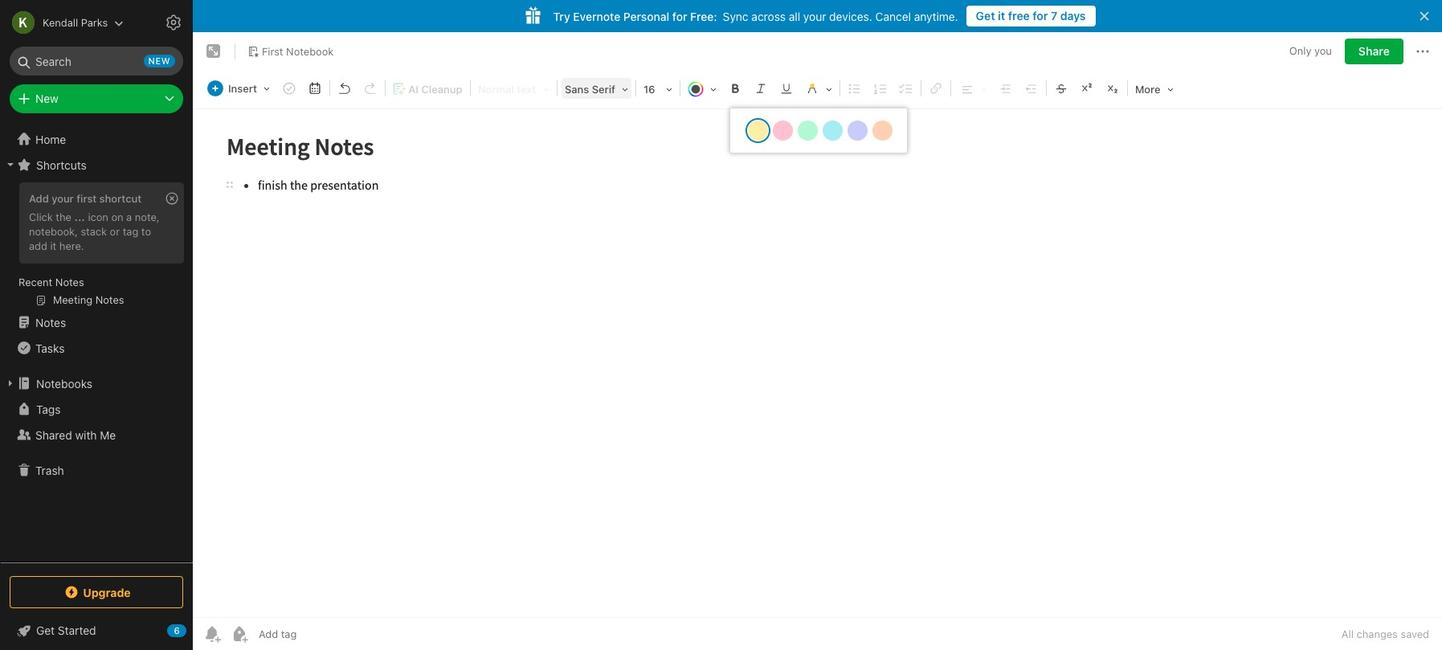 Task type: locate. For each thing, give the bounding box(es) containing it.
expand note image
[[204, 42, 223, 61]]

0 horizontal spatial get
[[36, 624, 55, 637]]

0 vertical spatial your
[[804, 9, 826, 23]]

1 horizontal spatial get
[[976, 9, 995, 23]]

1 vertical spatial your
[[52, 192, 74, 205]]

superscript image
[[1076, 77, 1099, 100]]

a
[[126, 210, 132, 223]]

here.
[[59, 239, 84, 252]]

tags
[[36, 402, 61, 416]]

1 horizontal spatial for
[[1033, 9, 1048, 23]]

shortcuts button
[[0, 152, 192, 178]]

2 for from the left
[[673, 9, 687, 23]]

1 vertical spatial it
[[50, 239, 56, 252]]

Search text field
[[21, 47, 172, 76]]

insert
[[228, 82, 257, 95]]

0 vertical spatial notes
[[55, 276, 84, 288]]

Font size field
[[638, 77, 678, 100]]

strikethrough image
[[1050, 77, 1073, 100]]

add a reminder image
[[203, 624, 222, 644]]

notes right recent
[[55, 276, 84, 288]]

1 vertical spatial notes
[[35, 315, 66, 329]]

expand notebooks image
[[4, 377, 17, 390]]

all changes saved
[[1342, 628, 1430, 640]]

note window element
[[193, 32, 1442, 650]]

Help and Learning task checklist field
[[0, 618, 193, 644]]

only
[[1290, 44, 1312, 57]]

new button
[[10, 84, 183, 113]]

settings image
[[164, 13, 183, 32]]

get it free for 7 days
[[976, 9, 1086, 23]]

it left free in the right top of the page
[[998, 9, 1005, 23]]

group inside tree
[[0, 178, 192, 316]]

group
[[0, 178, 192, 316]]

it
[[998, 9, 1005, 23], [50, 239, 56, 252]]

anytime.
[[914, 9, 958, 23]]

get left started
[[36, 624, 55, 637]]

serif
[[592, 83, 615, 96]]

Font color field
[[682, 77, 722, 100]]

get inside help and learning task checklist field
[[36, 624, 55, 637]]

notes
[[55, 276, 84, 288], [35, 315, 66, 329]]

1 horizontal spatial your
[[804, 9, 826, 23]]

get it free for 7 days button
[[966, 6, 1096, 27]]

click
[[29, 210, 53, 223]]

0 horizontal spatial for
[[673, 9, 687, 23]]

1 horizontal spatial it
[[998, 9, 1005, 23]]

for
[[1033, 9, 1048, 23], [673, 9, 687, 23]]

for left free:
[[673, 9, 687, 23]]

home link
[[0, 126, 193, 152]]

1 for from the left
[[1033, 9, 1048, 23]]

shortcuts
[[36, 158, 87, 172]]

get
[[976, 9, 995, 23], [36, 624, 55, 637]]

tags button
[[0, 396, 192, 422]]

your
[[804, 9, 826, 23], [52, 192, 74, 205]]

get for get started
[[36, 624, 55, 637]]

tasks button
[[0, 335, 192, 361]]

free:
[[690, 9, 717, 23]]

notes inside group
[[55, 276, 84, 288]]

1 vertical spatial get
[[36, 624, 55, 637]]

for inside get it free for 7 days 'button'
[[1033, 9, 1048, 23]]

it inside icon on a note, notebook, stack or tag to add it here.
[[50, 239, 56, 252]]

get left free in the right top of the page
[[976, 9, 995, 23]]

Add tag field
[[257, 627, 378, 641]]

free
[[1008, 9, 1030, 23]]

More actions field
[[1414, 39, 1433, 64]]

stack
[[81, 225, 107, 238]]

0 horizontal spatial it
[[50, 239, 56, 252]]

0 horizontal spatial your
[[52, 192, 74, 205]]

only you
[[1290, 44, 1332, 57]]

notes up tasks
[[35, 315, 66, 329]]

it down notebook,
[[50, 239, 56, 252]]

subscript image
[[1102, 77, 1124, 100]]

parks
[[81, 16, 108, 29]]

kendall parks
[[43, 16, 108, 29]]

7
[[1051, 9, 1058, 23]]

...
[[74, 210, 85, 223]]

tree
[[0, 126, 193, 562]]

0 vertical spatial it
[[998, 9, 1005, 23]]

tree containing home
[[0, 126, 193, 562]]

me
[[100, 428, 116, 442]]

0 vertical spatial get
[[976, 9, 995, 23]]

upgrade button
[[10, 576, 183, 608]]

undo image
[[333, 77, 356, 100]]

sans serif
[[565, 83, 615, 96]]

group containing add your first shortcut
[[0, 178, 192, 316]]

Font family field
[[559, 77, 634, 100]]

tag
[[123, 225, 138, 238]]

get inside 'button'
[[976, 9, 995, 23]]

on
[[111, 210, 123, 223]]

with
[[75, 428, 97, 442]]

your up 'the'
[[52, 192, 74, 205]]

all
[[789, 9, 800, 23]]

it inside get it free for 7 days 'button'
[[998, 9, 1005, 23]]

your right all
[[804, 9, 826, 23]]

for for free:
[[673, 9, 687, 23]]

across
[[752, 9, 786, 23]]

Heading level field
[[472, 77, 555, 100]]

sans
[[565, 83, 589, 96]]

Highlight field
[[800, 77, 838, 100]]

for left 7 at the right top
[[1033, 9, 1048, 23]]

kendall
[[43, 16, 78, 29]]

Note Editor text field
[[193, 109, 1442, 617]]

saved
[[1401, 628, 1430, 640]]

new
[[148, 55, 170, 66]]



Task type: vqa. For each thing, say whether or not it's contained in the screenshot.
first Dropdown List menu from the bottom
no



Task type: describe. For each thing, give the bounding box(es) containing it.
cancel
[[876, 9, 911, 23]]

notes link
[[0, 309, 192, 335]]

heading level image
[[473, 78, 554, 99]]

notebooks
[[36, 376, 92, 390]]

notebook
[[286, 45, 334, 58]]

trash link
[[0, 457, 192, 483]]

for for 7
[[1033, 9, 1048, 23]]

share button
[[1345, 39, 1404, 64]]

alignment image
[[954, 78, 992, 99]]

first
[[262, 45, 283, 58]]

new
[[35, 92, 58, 105]]

icon on a note, notebook, stack or tag to add it here.
[[29, 210, 160, 252]]

shared with me link
[[0, 422, 192, 448]]

add tag image
[[230, 624, 249, 644]]

shared with me
[[35, 428, 116, 442]]

first
[[77, 192, 97, 205]]

add
[[29, 192, 49, 205]]

bold image
[[724, 77, 747, 100]]

started
[[58, 624, 96, 637]]

or
[[110, 225, 120, 238]]

add your first shortcut
[[29, 192, 142, 205]]

underline image
[[775, 77, 798, 100]]

Insert field
[[203, 77, 276, 100]]

click to collapse image
[[187, 620, 199, 640]]

More field
[[1130, 77, 1179, 100]]

click the ...
[[29, 210, 85, 223]]

recent
[[18, 276, 52, 288]]

icon
[[88, 210, 108, 223]]

italic image
[[750, 77, 772, 100]]

get started
[[36, 624, 96, 637]]

get for get it free for 7 days
[[976, 9, 995, 23]]

trash
[[35, 463, 64, 477]]

shared
[[35, 428, 72, 442]]

calendar event image
[[304, 77, 326, 100]]

evernote
[[573, 9, 621, 23]]

new search field
[[21, 47, 175, 76]]

Alignment field
[[953, 77, 993, 100]]

the
[[56, 210, 71, 223]]

16
[[644, 83, 655, 96]]

shortcut
[[99, 192, 142, 205]]

upgrade
[[83, 585, 131, 599]]

devices.
[[829, 9, 873, 23]]

6
[[174, 625, 180, 636]]

all
[[1342, 628, 1354, 640]]

more
[[1135, 83, 1161, 96]]

try
[[553, 9, 570, 23]]

notebooks link
[[0, 370, 192, 396]]

first notebook
[[262, 45, 334, 58]]

changes
[[1357, 628, 1398, 640]]

share
[[1359, 44, 1390, 58]]

days
[[1061, 9, 1086, 23]]

tasks
[[35, 341, 65, 355]]

you
[[1315, 44, 1332, 57]]

try evernote personal for free: sync across all your devices. cancel anytime.
[[553, 9, 958, 23]]

sync
[[723, 9, 749, 23]]

home
[[35, 132, 66, 146]]

add
[[29, 239, 47, 252]]

Account field
[[0, 6, 124, 39]]

first notebook button
[[242, 40, 339, 63]]

note,
[[135, 210, 160, 223]]

more actions image
[[1414, 42, 1433, 61]]

personal
[[624, 9, 670, 23]]

recent notes
[[18, 276, 84, 288]]

to
[[141, 225, 151, 238]]

notebook,
[[29, 225, 78, 238]]



